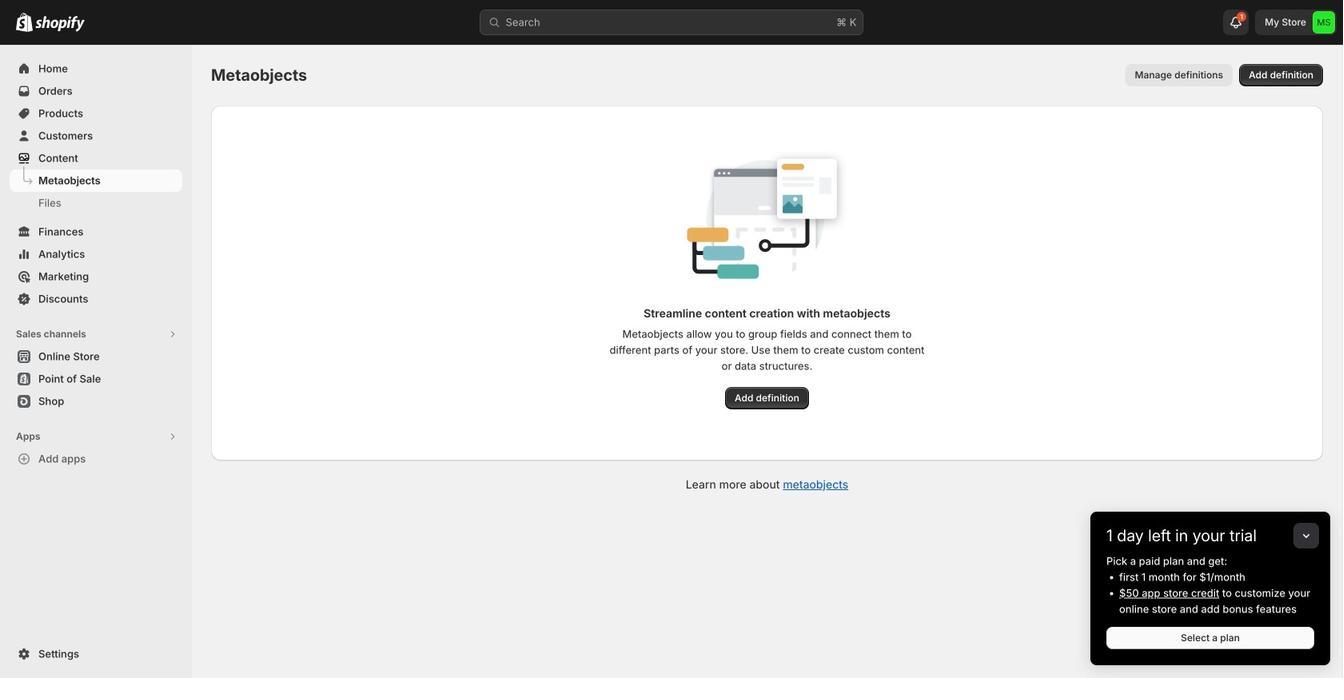 Task type: describe. For each thing, give the bounding box(es) containing it.
my store image
[[1313, 11, 1335, 34]]



Task type: locate. For each thing, give the bounding box(es) containing it.
1 horizontal spatial shopify image
[[35, 16, 85, 32]]

shopify image
[[16, 13, 33, 32], [35, 16, 85, 32]]

0 horizontal spatial shopify image
[[16, 13, 33, 32]]



Task type: vqa. For each thing, say whether or not it's contained in the screenshot.
left the Shopify "Image"
yes



